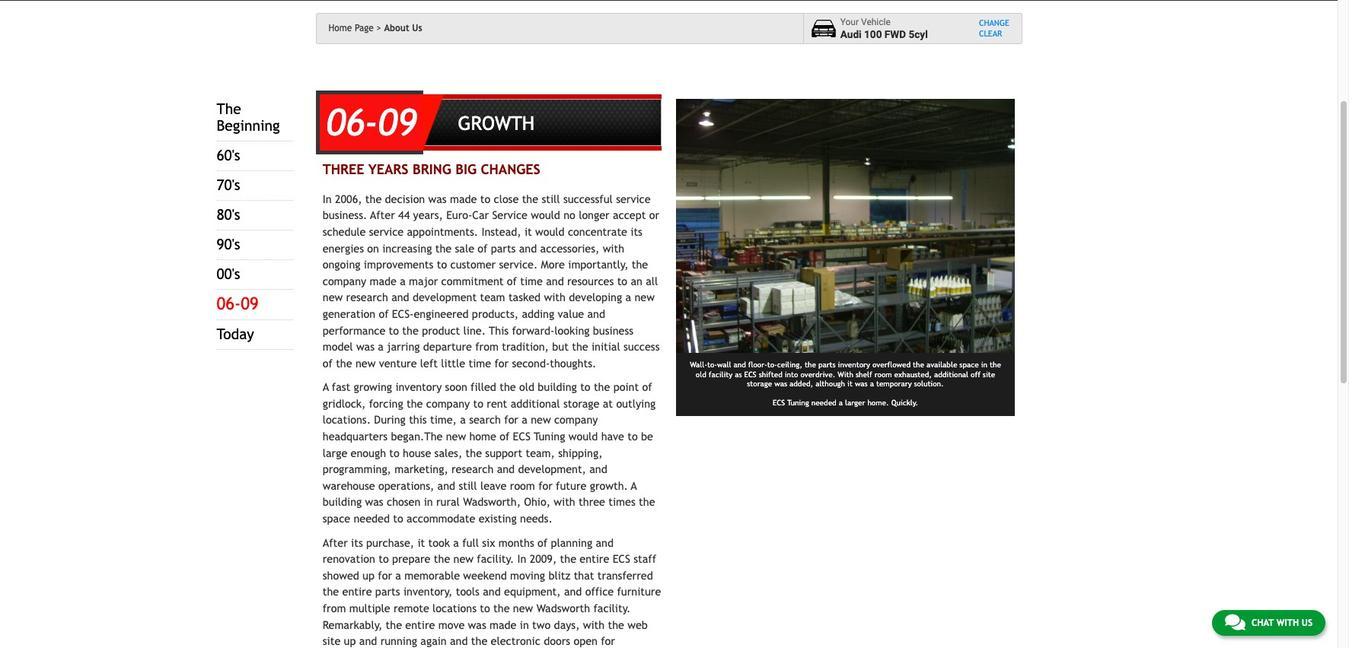 Task type: describe. For each thing, give the bounding box(es) containing it.
vehicle
[[861, 17, 891, 28]]

to up major at the top of the page
[[437, 258, 447, 271]]

60's link
[[217, 147, 240, 164]]

warehouse
[[323, 480, 375, 493]]

made inside after its purchase, it took a full six months of planning and renovation to prepare the new       facility. in 2009, the entire ecs staff showed up for a memorable weekend moving blitz that       transferred the entire parts inventory, tools and equipment, and office furniture from multiple       remote locations to the new wadsworth facility. remarkably, the entire move was made in two days,       with the web site up and running again and the electronic doors op
[[490, 619, 517, 632]]

during
[[374, 414, 406, 427]]

existing
[[479, 512, 517, 525]]

06-09 link
[[217, 294, 259, 314]]

and up wadsworth
[[564, 586, 582, 599]]

of down the 'service.'
[[507, 275, 517, 288]]

business
[[593, 324, 634, 337]]

blitz
[[549, 569, 571, 582]]

0 vertical spatial entire
[[580, 553, 609, 566]]

research inside a fast growing inventory soon filled the old building to the point of gridlock, forcing the       company to rent additional storage at outlying locations. during this time, a search for a new       company headquarters began.the new home of ecs tuning would have to be large enough to house       sales, the support team, shipping, programming, marketing, research and development, and warehouse operations, and still leave room for future growth. a building was chosen in rural       wadsworth, ohio, with three times the space needed to accommodate existing needs.
[[452, 463, 494, 476]]

bring
[[413, 161, 451, 177]]

room inside 'wall-to-wall and floor-to-ceiling, the parts inventory overflowed the available space in the old facility as ecs shifted into overdrive. with shelf room exhausted, additional off site storage was added, although it was a temporary solution.'
[[875, 371, 892, 379]]

its inside in 2006, the decision was made to close the still successful service business. after 44 years,       euro-car service would no longer accept or schedule service appointments. instead, it would concentrate its energies on increasing the sale of parts and accessories, with ongoing improvements to customer       service. more importantly, the company made a major commitment of time and resources to an all new research and development team tasked with developing a new generation of ecs-engineered       products, adding value and performance to the product line. this forward-looking business model       was a jarring departure from tradition, but the initial success of the new venture left little       time for second-thoughts.
[[631, 225, 643, 238]]

of up the outlying
[[642, 381, 652, 394]]

was down shelf
[[855, 380, 868, 388]]

of up 'support'
[[500, 430, 510, 443]]

and down remarkably,
[[359, 635, 377, 648]]

locations.
[[323, 414, 371, 427]]

again
[[421, 635, 447, 648]]

from inside in 2006, the decision was made to close the still successful service business. after 44 years,       euro-car service would no longer accept or schedule service appointments. instead, it would concentrate its energies on increasing the sale of parts and accessories, with ongoing improvements to customer       service. more importantly, the company made a major commitment of time and resources to an all new research and development team tasked with developing a new generation of ecs-engineered       products, adding value and performance to the product line. this forward-looking business model       was a jarring departure from tradition, but the initial success of the new venture left little       time for second-thoughts.
[[475, 340, 499, 353]]

to left be
[[628, 430, 638, 443]]

00's link
[[217, 266, 240, 283]]

large
[[323, 447, 347, 460]]

2 vertical spatial entire
[[405, 619, 435, 632]]

fwd
[[885, 28, 906, 40]]

and inside 'wall-to-wall and floor-to-ceiling, the parts inventory overflowed the available space in the old facility as ecs shifted into overdrive. with shelf room exhausted, additional off site storage was added, although it was a temporary solution.'
[[734, 361, 746, 369]]

to down filled
[[473, 397, 483, 410]]

1 vertical spatial service
[[369, 225, 404, 238]]

storage inside a fast growing inventory soon filled the old building to the point of gridlock, forcing the       company to rent additional storage at outlying locations. during this time, a search for a new       company headquarters began.the new home of ecs tuning would have to be large enough to house       sales, the support team, shipping, programming, marketing, research and development, and warehouse operations, and still leave room for future growth. a building was chosen in rural       wadsworth, ohio, with three times the space needed to accommodate existing needs.
[[563, 397, 600, 410]]

tasked
[[509, 291, 541, 304]]

wall-to-wall and floor-to-ceiling, the parts inventory overflowed the available space in the old facility as ecs shifted into overdrive. with shelf room exhausted, additional off site storage was added, although it was a temporary solution.
[[690, 361, 1001, 388]]

0 vertical spatial would
[[531, 209, 560, 222]]

outlying
[[616, 397, 656, 410]]

70's
[[217, 177, 240, 194]]

search
[[469, 414, 501, 427]]

1 horizontal spatial needed
[[811, 399, 837, 407]]

ecs inside 'wall-to-wall and floor-to-ceiling, the parts inventory overflowed the available space in the old facility as ecs shifted into overdrive. with shelf room exhausted, additional off site storage was added, although it was a temporary solution.'
[[744, 371, 757, 379]]

of left ecs-
[[379, 308, 389, 321]]

instead,
[[482, 225, 521, 238]]

parts inside in 2006, the decision was made to close the still successful service business. after 44 years,       euro-car service would no longer accept or schedule service appointments. instead, it would concentrate its energies on increasing the sale of parts and accessories, with ongoing improvements to customer       service. more importantly, the company made a major commitment of time and resources to an all new research and development team tasked with developing a new generation of ecs-engineered       products, adding value and performance to the product line. this forward-looking business model       was a jarring departure from tradition, but the initial success of the new venture left little       time for second-thoughts.
[[491, 242, 516, 255]]

new down all
[[635, 291, 655, 304]]

additional inside 'wall-to-wall and floor-to-ceiling, the parts inventory overflowed the available space in the old facility as ecs shifted into overdrive. with shelf room exhausted, additional off site storage was added, although it was a temporary solution.'
[[934, 371, 969, 379]]

leave
[[480, 480, 507, 493]]

for down development, on the bottom of the page
[[538, 480, 553, 493]]

line.
[[463, 324, 486, 337]]

at
[[603, 397, 613, 410]]

resources
[[567, 275, 614, 288]]

jarring
[[387, 340, 420, 353]]

site inside after its purchase, it took a full six months of planning and renovation to prepare the new       facility. in 2009, the entire ecs staff showed up for a memorable weekend moving blitz that       transferred the entire parts inventory, tools and equipment, and office furniture from multiple       remote locations to the new wadsworth facility. remarkably, the entire move was made in two days,       with the web site up and running again and the electronic doors op
[[323, 635, 341, 648]]

and down move
[[450, 635, 468, 648]]

service
[[492, 209, 528, 222]]

80's link
[[217, 207, 240, 223]]

your vehicle audi 100 fwd 5cyl
[[840, 17, 928, 40]]

showed
[[323, 569, 359, 582]]

gridlock,
[[323, 397, 366, 410]]

and right planning
[[596, 537, 614, 549]]

0 horizontal spatial facility.
[[477, 553, 514, 566]]

clear link
[[979, 29, 1010, 39]]

for down rent
[[504, 414, 519, 427]]

facility
[[709, 371, 733, 379]]

success
[[624, 340, 660, 353]]

three
[[323, 161, 364, 177]]

company inside in 2006, the decision was made to close the still successful service business. after 44 years,       euro-car service would no longer accept or schedule service appointments. instead, it would concentrate its energies on increasing the sale of parts and accessories, with ongoing improvements to customer       service. more importantly, the company made a major commitment of time and resources to an all new research and development team tasked with developing a new generation of ecs-engineered       products, adding value and performance to the product line. this forward-looking business model       was a jarring departure from tradition, but the initial success of the new venture left little       time for second-thoughts.
[[323, 275, 366, 288]]

to down thoughts.
[[580, 381, 591, 394]]

remote
[[394, 602, 429, 615]]

1 vertical spatial made
[[370, 275, 397, 288]]

with up importantly, on the left
[[603, 242, 624, 255]]

storage inside 'wall-to-wall and floor-to-ceiling, the parts inventory overflowed the available space in the old facility as ecs shifted into overdrive. with shelf room exhausted, additional off site storage was added, although it was a temporary solution.'
[[747, 380, 772, 388]]

the right close
[[522, 192, 538, 205]]

staff
[[634, 553, 656, 566]]

to left "an"
[[617, 275, 628, 288]]

took
[[428, 537, 450, 549]]

initial
[[592, 340, 620, 353]]

the down took
[[434, 553, 450, 566]]

the down home on the left
[[466, 447, 482, 460]]

1 vertical spatial would
[[535, 225, 565, 238]]

thoughts.
[[550, 357, 596, 370]]

the up running
[[386, 619, 402, 632]]

a left larger
[[839, 399, 843, 407]]

1 horizontal spatial service
[[616, 192, 651, 205]]

60's
[[217, 147, 240, 164]]

of right sale
[[478, 242, 488, 255]]

0 vertical spatial up
[[363, 569, 375, 582]]

longer
[[579, 209, 610, 222]]

home page
[[329, 23, 374, 34]]

chat
[[1252, 618, 1274, 629]]

wadsworth
[[537, 602, 590, 615]]

ceiling,
[[777, 361, 803, 369]]

1 horizontal spatial made
[[450, 192, 477, 205]]

wall-
[[690, 361, 707, 369]]

the up overdrive.
[[805, 361, 816, 369]]

in 2006, the decision was made to close the still successful service business. after 44 years,       euro-car service would no longer accept or schedule service appointments. instead, it would concentrate its energies on increasing the sale of parts and accessories, with ongoing improvements to customer       service. more importantly, the company made a major commitment of time and resources to an all new research and development team tasked with developing a new generation of ecs-engineered       products, adding value and performance to the product line. this forward-looking business model       was a jarring departure from tradition, but the initial success of the new venture left little       time for second-thoughts.
[[323, 192, 660, 370]]

forcing
[[369, 397, 403, 410]]

development,
[[518, 463, 586, 476]]

a down "an"
[[626, 291, 631, 304]]

in inside 'wall-to-wall and floor-to-ceiling, the parts inventory overflowed the available space in the old facility as ecs shifted into overdrive. with shelf room exhausted, additional off site storage was added, although it was a temporary solution.'
[[981, 361, 988, 369]]

0 horizontal spatial up
[[344, 635, 356, 648]]

to down chosen
[[393, 512, 403, 525]]

and up ecs-
[[392, 291, 409, 304]]

needed inside a fast growing inventory soon filled the old building to the point of gridlock, forcing the       company to rent additional storage at outlying locations. during this time, a search for a new       company headquarters began.the new home of ecs tuning would have to be large enough to house       sales, the support team, shipping, programming, marketing, research and development, and warehouse operations, and still leave room for future growth. a building was chosen in rural       wadsworth, ohio, with three times the space needed to accommodate existing needs.
[[354, 512, 390, 525]]

the beginning link
[[217, 101, 280, 134]]

1 horizontal spatial tuning
[[787, 399, 809, 407]]

and up rural
[[438, 480, 455, 493]]

1 vertical spatial a
[[631, 480, 637, 493]]

full
[[462, 537, 479, 549]]

engineered
[[414, 308, 469, 321]]

with inside "link"
[[1277, 618, 1299, 629]]

5cyl
[[909, 28, 928, 40]]

second-
[[512, 357, 550, 370]]

house
[[403, 447, 431, 460]]

a right time,
[[460, 414, 466, 427]]

0 horizontal spatial building
[[323, 496, 362, 509]]

after inside in 2006, the decision was made to close the still successful service business. after 44 years,       euro-car service would no longer accept or schedule service appointments. instead, it would concentrate its energies on increasing the sale of parts and accessories, with ongoing improvements to customer       service. more importantly, the company made a major commitment of time and resources to an all new research and development team tasked with developing a new generation of ecs-engineered       products, adding value and performance to the product line. this forward-looking business model       was a jarring departure from tradition, but the initial success of the new venture left little       time for second-thoughts.
[[370, 209, 395, 222]]

site inside 'wall-to-wall and floor-to-ceiling, the parts inventory overflowed the available space in the old facility as ecs shifted into overdrive. with shelf room exhausted, additional off site storage was added, although it was a temporary solution.'
[[983, 371, 995, 379]]

a left jarring
[[378, 340, 384, 353]]

and down 'support'
[[497, 463, 515, 476]]

research inside in 2006, the decision was made to close the still successful service business. after 44 years,       euro-car service would no longer accept or schedule service appointments. instead, it would concentrate its energies on increasing the sale of parts and accessories, with ongoing improvements to customer       service. more importantly, the company made a major commitment of time and resources to an all new research and development team tasked with developing a new generation of ecs-engineered       products, adding value and performance to the product line. this forward-looking business model       was a jarring departure from tradition, but the initial success of the new venture left little       time for second-thoughts.
[[346, 291, 388, 304]]

the down equipment,
[[494, 602, 510, 615]]

future
[[556, 480, 587, 493]]

major
[[409, 275, 438, 288]]

ecs down shifted
[[773, 399, 785, 407]]

audi
[[840, 28, 862, 40]]

new up growing
[[356, 357, 376, 370]]

business.
[[323, 209, 367, 222]]

and down weekend
[[483, 586, 501, 599]]

the up rent
[[500, 381, 516, 394]]

0 horizontal spatial entire
[[342, 586, 372, 599]]

room inside a fast growing inventory soon filled the old building to the point of gridlock, forcing the       company to rent additional storage at outlying locations. during this time, a search for a new       company headquarters began.the new home of ecs tuning would have to be large enough to house       sales, the support team, shipping, programming, marketing, research and development, and warehouse operations, and still leave room for future growth. a building was chosen in rural       wadsworth, ohio, with three times the space needed to accommodate existing needs.
[[510, 480, 535, 493]]

and up the 'service.'
[[519, 242, 537, 255]]

a up team,
[[522, 414, 528, 427]]

sales,
[[434, 447, 462, 460]]

home.
[[868, 399, 889, 407]]

product
[[422, 324, 460, 337]]

and up growth.
[[590, 463, 607, 476]]

to up car
[[480, 192, 491, 205]]

1 vertical spatial company
[[426, 397, 470, 410]]

0 horizontal spatial a
[[323, 381, 329, 394]]

overflowed
[[873, 361, 911, 369]]

1 horizontal spatial 06-09
[[326, 101, 417, 144]]

2 horizontal spatial company
[[554, 414, 598, 427]]

100
[[864, 28, 882, 40]]

months
[[499, 537, 534, 549]]

shipping,
[[558, 447, 603, 460]]

new down equipment,
[[513, 602, 533, 615]]

comments image
[[1225, 614, 1246, 632]]

years,
[[413, 209, 443, 222]]

or
[[649, 209, 659, 222]]

0 horizontal spatial 06-09
[[217, 294, 259, 314]]

the down model
[[336, 357, 352, 370]]

change clear
[[979, 18, 1010, 38]]

prepare
[[392, 553, 431, 566]]

tuning inside a fast growing inventory soon filled the old building to the point of gridlock, forcing the       company to rent additional storage at outlying locations. during this time, a search for a new       company headquarters began.the new home of ecs tuning would have to be large enough to house       sales, the support team, shipping, programming, marketing, research and development, and warehouse operations, and still leave room for future growth. a building was chosen in rural       wadsworth, ohio, with three times the space needed to accommodate existing needs.
[[534, 430, 565, 443]]

0 horizontal spatial us
[[412, 23, 422, 34]]

old inside 'wall-to-wall and floor-to-ceiling, the parts inventory overflowed the available space in the old facility as ecs shifted into overdrive. with shelf room exhausted, additional off site storage was added, although it was a temporary solution.'
[[696, 371, 706, 379]]

web
[[628, 619, 648, 632]]

support
[[485, 447, 522, 460]]

the left electronic at the bottom left of the page
[[471, 635, 488, 648]]

overdrive.
[[801, 371, 836, 379]]

clear
[[979, 29, 1002, 38]]

the right the times
[[639, 496, 655, 509]]

2009,
[[530, 553, 557, 566]]

still inside a fast growing inventory soon filled the old building to the point of gridlock, forcing the       company to rent additional storage at outlying locations. during this time, a search for a new       company headquarters began.the new home of ecs tuning would have to be large enough to house       sales, the support team, shipping, programming, marketing, research and development, and warehouse operations, and still leave room for future growth. a building was chosen in rural       wadsworth, ohio, with three times the space needed to accommodate existing needs.
[[459, 480, 477, 493]]

renovation
[[323, 553, 375, 566]]

after inside after its purchase, it took a full six months of planning and renovation to prepare the new       facility. in 2009, the entire ecs staff showed up for a memorable weekend moving blitz that       transferred the entire parts inventory, tools and equipment, and office furniture from multiple       remote locations to the new wadsworth facility. remarkably, the entire move was made in two days,       with the web site up and running again and the electronic doors op
[[323, 537, 348, 549]]

a left full
[[453, 537, 459, 549]]

a inside 'wall-to-wall and floor-to-ceiling, the parts inventory overflowed the available space in the old facility as ecs shifted into overdrive. with shelf room exhausted, additional off site storage was added, although it was a temporary solution.'
[[870, 380, 874, 388]]

parts inside 'wall-to-wall and floor-to-ceiling, the parts inventory overflowed the available space in the old facility as ecs shifted into overdrive. with shelf room exhausted, additional off site storage was added, although it was a temporary solution.'
[[818, 361, 836, 369]]

the up "an"
[[632, 258, 648, 271]]

for inside in 2006, the decision was made to close the still successful service business. after 44 years,       euro-car service would no longer accept or schedule service appointments. instead, it would concentrate its energies on increasing the sale of parts and accessories, with ongoing improvements to customer       service. more importantly, the company made a major commitment of time and resources to an all new research and development team tasked with developing a new generation of ecs-engineered       products, adding value and performance to the product line. this forward-looking business model       was a jarring departure from tradition, but the initial success of the new venture left little       time for second-thoughts.
[[495, 357, 509, 370]]

1 to- from the left
[[707, 361, 717, 369]]

and down more
[[546, 275, 564, 288]]

shelf
[[856, 371, 872, 379]]

a fast growing inventory soon filled the old building to the point of gridlock, forcing the       company to rent additional storage at outlying locations. during this time, a search for a new       company headquarters began.the new home of ecs tuning would have to be large enough to house       sales, the support team, shipping, programming, marketing, research and development, and warehouse operations, and still leave room for future growth. a building was chosen in rural       wadsworth, ohio, with three times the space needed to accommodate existing needs.
[[323, 381, 656, 525]]

the up exhausted,
[[913, 361, 924, 369]]

a down improvements
[[400, 275, 406, 288]]

change
[[979, 18, 1010, 27]]

80's
[[217, 207, 240, 223]]



Task type: locate. For each thing, give the bounding box(es) containing it.
2 to- from the left
[[767, 361, 777, 369]]

09 up "years"
[[378, 101, 417, 144]]

its
[[631, 225, 643, 238], [351, 537, 363, 549]]

for inside after its purchase, it took a full six months of planning and renovation to prepare the new       facility. in 2009, the entire ecs staff showed up for a memorable weekend moving blitz that       transferred the entire parts inventory, tools and equipment, and office furniture from multiple       remote locations to the new wadsworth facility. remarkably, the entire move was made in two days,       with the web site up and running again and the electronic doors op
[[378, 569, 392, 582]]

shifted
[[759, 371, 783, 379]]

old inside a fast growing inventory soon filled the old building to the point of gridlock, forcing the       company to rent additional storage at outlying locations. during this time, a search for a new       company headquarters began.the new home of ecs tuning would have to be large enough to house       sales, the support team, shipping, programming, marketing, research and development, and warehouse operations, and still leave room for future growth. a building was chosen in rural       wadsworth, ohio, with three times the space needed to accommodate existing needs.
[[519, 381, 535, 394]]

06- up "three"
[[326, 101, 378, 144]]

entire up multiple on the bottom left of page
[[342, 586, 372, 599]]

ecs up 'support'
[[513, 430, 531, 443]]

inventory inside 'wall-to-wall and floor-to-ceiling, the parts inventory overflowed the available space in the old facility as ecs shifted into overdrive. with shelf room exhausted, additional off site storage was added, although it was a temporary solution.'
[[838, 361, 870, 369]]

it down with at the right of page
[[848, 380, 853, 388]]

facility.
[[477, 553, 514, 566], [594, 602, 631, 615]]

0 horizontal spatial to-
[[707, 361, 717, 369]]

temporary
[[876, 380, 912, 388]]

1 horizontal spatial site
[[983, 371, 995, 379]]

with up value
[[544, 291, 566, 304]]

0 vertical spatial building
[[538, 381, 577, 394]]

time up filled
[[469, 357, 491, 370]]

0 horizontal spatial 06-
[[217, 294, 241, 314]]

car
[[472, 209, 489, 222]]

to right locations
[[480, 602, 490, 615]]

us right 'chat'
[[1302, 618, 1313, 629]]

1 horizontal spatial entire
[[405, 619, 435, 632]]

in down "months"
[[517, 553, 526, 566]]

memorable
[[405, 569, 460, 582]]

successful
[[563, 192, 613, 205]]

of down model
[[323, 357, 333, 370]]

1 horizontal spatial company
[[426, 397, 470, 410]]

parts up multiple on the bottom left of page
[[375, 586, 400, 599]]

new up sales,
[[446, 430, 466, 443]]

still inside in 2006, the decision was made to close the still successful service business. after 44 years,       euro-car service would no longer accept or schedule service appointments. instead, it would concentrate its energies on increasing the sale of parts and accessories, with ongoing improvements to customer       service. more importantly, the company made a major commitment of time and resources to an all new research and development team tasked with developing a new generation of ecs-engineered       products, adding value and performance to the product line. this forward-looking business model       was a jarring departure from tradition, but the initial success of the new venture left little       time for second-thoughts.
[[542, 192, 560, 205]]

2 horizontal spatial entire
[[580, 553, 609, 566]]

sale
[[455, 242, 474, 255]]

0 vertical spatial in
[[323, 192, 332, 205]]

planning
[[551, 537, 593, 549]]

inventory down the left at the bottom left
[[395, 381, 442, 394]]

parts inside after its purchase, it took a full six months of planning and renovation to prepare the new       facility. in 2009, the entire ecs staff showed up for a memorable weekend moving blitz that       transferred the entire parts inventory, tools and equipment, and office furniture from multiple       remote locations to the new wadsworth facility. remarkably, the entire move was made in two days,       with the web site up and running again and the electronic doors op
[[375, 586, 400, 599]]

in left rural
[[424, 496, 433, 509]]

time up the tasked
[[520, 275, 543, 288]]

building down thoughts.
[[538, 381, 577, 394]]

0 horizontal spatial space
[[323, 512, 350, 525]]

its down the accept
[[631, 225, 643, 238]]

team,
[[526, 447, 555, 460]]

the up at
[[594, 381, 610, 394]]

1 vertical spatial time
[[469, 357, 491, 370]]

1 vertical spatial old
[[519, 381, 535, 394]]

0 horizontal spatial parts
[[375, 586, 400, 599]]

ecs right as
[[744, 371, 757, 379]]

the down planning
[[560, 553, 576, 566]]

have
[[601, 430, 624, 443]]

chosen
[[387, 496, 421, 509]]

1 horizontal spatial to-
[[767, 361, 777, 369]]

was left chosen
[[365, 496, 384, 509]]

us right about at the top of the page
[[412, 23, 422, 34]]

the right the available
[[990, 361, 1001, 369]]

growth
[[458, 113, 535, 135]]

the up thoughts.
[[572, 340, 588, 353]]

the down showed
[[323, 586, 339, 599]]

0 horizontal spatial storage
[[563, 397, 600, 410]]

team
[[480, 291, 505, 304]]

1 vertical spatial in
[[517, 553, 526, 566]]

a down prepare on the left
[[395, 569, 401, 582]]

1 vertical spatial 06-
[[217, 294, 241, 314]]

would inside a fast growing inventory soon filled the old building to the point of gridlock, forcing the       company to rent additional storage at outlying locations. during this time, a search for a new       company headquarters began.the new home of ecs tuning would have to be large enough to house       sales, the support team, shipping, programming, marketing, research and development, and warehouse operations, and still leave room for future growth. a building was chosen in rural       wadsworth, ohio, with three times the space needed to accommodate existing needs.
[[569, 430, 598, 443]]

was down performance
[[356, 340, 375, 353]]

today
[[217, 326, 254, 343]]

new up the generation
[[323, 291, 343, 304]]

0 vertical spatial parts
[[491, 242, 516, 255]]

0 vertical spatial in
[[981, 361, 988, 369]]

facility. down the six
[[477, 553, 514, 566]]

a up the times
[[631, 480, 637, 493]]

tuning down "added,"
[[787, 399, 809, 407]]

0 horizontal spatial 09
[[241, 294, 259, 314]]

1 vertical spatial entire
[[342, 586, 372, 599]]

performance
[[323, 324, 386, 337]]

made up electronic at the bottom left of the page
[[490, 619, 517, 632]]

research
[[346, 291, 388, 304], [452, 463, 494, 476]]

it down service
[[525, 225, 532, 238]]

three years bring big changes
[[323, 161, 540, 177]]

in inside after its purchase, it took a full six months of planning and renovation to prepare the new       facility. in 2009, the entire ecs staff showed up for a memorable weekend moving blitz that       transferred the entire parts inventory, tools and equipment, and office furniture from multiple       remote locations to the new wadsworth facility. remarkably, the entire move was made in two days,       with the web site up and running again and the electronic doors op
[[517, 553, 526, 566]]

0 vertical spatial space
[[960, 361, 979, 369]]

home
[[469, 430, 496, 443]]

1 horizontal spatial 06-
[[326, 101, 378, 144]]

from inside after its purchase, it took a full six months of planning and renovation to prepare the new       facility. in 2009, the entire ecs staff showed up for a memorable weekend moving blitz that       transferred the entire parts inventory, tools and equipment, and office furniture from multiple       remote locations to the new wadsworth facility. remarkably, the entire move was made in two days,       with the web site up and running again and the electronic doors op
[[323, 602, 346, 615]]

it inside in 2006, the decision was made to close the still successful service business. after 44 years,       euro-car service would no longer accept or schedule service appointments. instead, it would concentrate its energies on increasing the sale of parts and accessories, with ongoing improvements to customer       service. more importantly, the company made a major commitment of time and resources to an all new research and development team tasked with developing a new generation of ecs-engineered       products, adding value and performance to the product line. this forward-looking business model       was a jarring departure from tradition, but the initial success of the new venture left little       time for second-thoughts.
[[525, 225, 532, 238]]

1 vertical spatial storage
[[563, 397, 600, 410]]

1 vertical spatial after
[[323, 537, 348, 549]]

a down shelf
[[870, 380, 874, 388]]

three
[[579, 496, 605, 509]]

0 vertical spatial 06-
[[326, 101, 378, 144]]

after left 44
[[370, 209, 395, 222]]

to down ecs-
[[389, 324, 399, 337]]

1 vertical spatial it
[[848, 380, 853, 388]]

chat with us link
[[1212, 611, 1326, 637]]

1 horizontal spatial old
[[696, 371, 706, 379]]

was inside after its purchase, it took a full six months of planning and renovation to prepare the new       facility. in 2009, the entire ecs staff showed up for a memorable weekend moving blitz that       transferred the entire parts inventory, tools and equipment, and office furniture from multiple       remote locations to the new wadsworth facility. remarkably, the entire move was made in two days,       with the web site up and running again and the electronic doors op
[[468, 619, 486, 632]]

0 horizontal spatial additional
[[511, 397, 560, 410]]

0 vertical spatial still
[[542, 192, 560, 205]]

us inside "link"
[[1302, 618, 1313, 629]]

new up team,
[[531, 414, 551, 427]]

1 vertical spatial up
[[344, 635, 356, 648]]

0 horizontal spatial site
[[323, 635, 341, 648]]

growth.
[[590, 480, 628, 493]]

the up jarring
[[402, 324, 419, 337]]

old down second- on the bottom left of page
[[519, 381, 535, 394]]

1 vertical spatial in
[[424, 496, 433, 509]]

0 horizontal spatial inventory
[[395, 381, 442, 394]]

ecs inside a fast growing inventory soon filled the old building to the point of gridlock, forcing the       company to rent additional storage at outlying locations. during this time, a search for a new       company headquarters began.the new home of ecs tuning would have to be large enough to house       sales, the support team, shipping, programming, marketing, research and development, and warehouse operations, and still leave room for future growth. a building was chosen in rural       wadsworth, ohio, with three times the space needed to accommodate existing needs.
[[513, 430, 531, 443]]

space inside a fast growing inventory soon filled the old building to the point of gridlock, forcing the       company to rent additional storage at outlying locations. during this time, a search for a new       company headquarters began.the new home of ecs tuning would have to be large enough to house       sales, the support team, shipping, programming, marketing, research and development, and warehouse operations, and still leave room for future growth. a building was chosen in rural       wadsworth, ohio, with three times the space needed to accommodate existing needs.
[[323, 512, 350, 525]]

0 horizontal spatial research
[[346, 291, 388, 304]]

1 horizontal spatial room
[[875, 371, 892, 379]]

0 horizontal spatial in
[[424, 496, 433, 509]]

an
[[631, 275, 643, 288]]

to left house
[[389, 447, 400, 460]]

2 horizontal spatial in
[[981, 361, 988, 369]]

0 vertical spatial room
[[875, 371, 892, 379]]

the down appointments. on the left top of page
[[435, 242, 452, 255]]

venture
[[379, 357, 417, 370]]

site down remarkably,
[[323, 635, 341, 648]]

storage down shifted
[[747, 380, 772, 388]]

0 vertical spatial from
[[475, 340, 499, 353]]

in inside a fast growing inventory soon filled the old building to the point of gridlock, forcing the       company to rent additional storage at outlying locations. during this time, a search for a new       company headquarters began.the new home of ecs tuning would have to be large enough to house       sales, the support team, shipping, programming, marketing, research and development, and warehouse operations, and still leave room for future growth. a building was chosen in rural       wadsworth, ohio, with three times the space needed to accommodate existing needs.
[[424, 496, 433, 509]]

additional inside a fast growing inventory soon filled the old building to the point of gridlock, forcing the       company to rent additional storage at outlying locations. during this time, a search for a new       company headquarters began.the new home of ecs tuning would have to be large enough to house       sales, the support team, shipping, programming, marketing, research and development, and warehouse operations, and still leave room for future growth. a building was chosen in rural       wadsworth, ohio, with three times the space needed to accommodate existing needs.
[[511, 397, 560, 410]]

research up the generation
[[346, 291, 388, 304]]

service up the accept
[[616, 192, 651, 205]]

0 vertical spatial site
[[983, 371, 995, 379]]

euro-
[[446, 209, 472, 222]]

parts down instead,
[[491, 242, 516, 255]]

2 vertical spatial company
[[554, 414, 598, 427]]

0 vertical spatial time
[[520, 275, 543, 288]]

accessories,
[[540, 242, 600, 255]]

and down the 'developing'
[[587, 308, 605, 321]]

1 vertical spatial needed
[[354, 512, 390, 525]]

equipment,
[[504, 586, 561, 599]]

a
[[323, 381, 329, 394], [631, 480, 637, 493]]

six
[[482, 537, 495, 549]]

0 horizontal spatial it
[[418, 537, 425, 549]]

1 vertical spatial inventory
[[395, 381, 442, 394]]

was right move
[[468, 619, 486, 632]]

company up time,
[[426, 397, 470, 410]]

0 horizontal spatial time
[[469, 357, 491, 370]]

1 horizontal spatial after
[[370, 209, 395, 222]]

1 vertical spatial room
[[510, 480, 535, 493]]

it inside 'wall-to-wall and floor-to-ceiling, the parts inventory overflowed the available space in the old facility as ecs shifted into overdrive. with shelf room exhausted, additional off site storage was added, although it was a temporary solution.'
[[848, 380, 853, 388]]

1 vertical spatial 09
[[241, 294, 259, 314]]

growing
[[354, 381, 392, 394]]

adding
[[522, 308, 555, 321]]

0 vertical spatial it
[[525, 225, 532, 238]]

with inside a fast growing inventory soon filled the old building to the point of gridlock, forcing the       company to rent additional storage at outlying locations. during this time, a search for a new       company headquarters began.the new home of ecs tuning would have to be large enough to house       sales, the support team, shipping, programming, marketing, research and development, and warehouse operations, and still leave room for future growth. a building was chosen in rural       wadsworth, ohio, with three times the space needed to accommodate existing needs.
[[554, 496, 575, 509]]

little
[[441, 357, 465, 370]]

0 horizontal spatial from
[[323, 602, 346, 615]]

remarkably,
[[323, 619, 382, 632]]

moving
[[510, 569, 545, 582]]

1 vertical spatial parts
[[818, 361, 836, 369]]

space inside 'wall-to-wall and floor-to-ceiling, the parts inventory overflowed the available space in the old facility as ecs shifted into overdrive. with shelf room exhausted, additional off site storage was added, although it was a temporary solution.'
[[960, 361, 979, 369]]

soon
[[445, 381, 467, 394]]

building
[[538, 381, 577, 394], [323, 496, 362, 509]]

concentrate
[[568, 225, 627, 238]]

was down shifted
[[775, 380, 787, 388]]

0 horizontal spatial still
[[459, 480, 477, 493]]

all
[[646, 275, 658, 288]]

1 horizontal spatial research
[[452, 463, 494, 476]]

research up leave
[[452, 463, 494, 476]]

1 horizontal spatial us
[[1302, 618, 1313, 629]]

home page link
[[329, 23, 381, 34]]

service.
[[499, 258, 538, 271]]

with inside after its purchase, it took a full six months of planning and renovation to prepare the new       facility. in 2009, the entire ecs staff showed up for a memorable weekend moving blitz that       transferred the entire parts inventory, tools and equipment, and office furniture from multiple       remote locations to the new wadsworth facility. remarkably, the entire move was made in two days,       with the web site up and running again and the electronic doors op
[[583, 619, 605, 632]]

needed up purchase,
[[354, 512, 390, 525]]

tradition,
[[502, 340, 549, 353]]

ecs up transferred
[[613, 553, 630, 566]]

was up years,
[[428, 192, 447, 205]]

1 horizontal spatial up
[[363, 569, 375, 582]]

0 vertical spatial additional
[[934, 371, 969, 379]]

headquarters
[[323, 430, 388, 443]]

the up this
[[407, 397, 423, 410]]

1 vertical spatial space
[[323, 512, 350, 525]]

06-09 up "years"
[[326, 101, 417, 144]]

parts up overdrive.
[[818, 361, 836, 369]]

0 horizontal spatial after
[[323, 537, 348, 549]]

1 horizontal spatial in
[[517, 553, 526, 566]]

transferred
[[598, 569, 653, 582]]

and
[[519, 242, 537, 255], [546, 275, 564, 288], [392, 291, 409, 304], [587, 308, 605, 321], [734, 361, 746, 369], [497, 463, 515, 476], [590, 463, 607, 476], [438, 480, 455, 493], [596, 537, 614, 549], [483, 586, 501, 599], [564, 586, 582, 599], [359, 635, 377, 648], [450, 635, 468, 648]]

1 vertical spatial additional
[[511, 397, 560, 410]]

0 vertical spatial old
[[696, 371, 706, 379]]

development
[[413, 291, 477, 304]]

was inside a fast growing inventory soon filled the old building to the point of gridlock, forcing the       company to rent additional storage at outlying locations. during this time, a search for a new       company headquarters began.the new home of ecs tuning would have to be large enough to house       sales, the support team, shipping, programming, marketing, research and development, and warehouse operations, and still leave room for future growth. a building was chosen in rural       wadsworth, ohio, with three times the space needed to accommodate existing needs.
[[365, 496, 384, 509]]

to- up shifted
[[767, 361, 777, 369]]

electronic
[[491, 635, 541, 648]]

operations,
[[378, 480, 434, 493]]

1 vertical spatial its
[[351, 537, 363, 549]]

off
[[971, 371, 981, 379]]

1 horizontal spatial in
[[520, 619, 529, 632]]

although
[[816, 380, 845, 388]]

in left "2006,"
[[323, 192, 332, 205]]

importantly,
[[568, 258, 629, 271]]

0 vertical spatial storage
[[747, 380, 772, 388]]

site
[[983, 371, 995, 379], [323, 635, 341, 648]]

1 horizontal spatial facility.
[[594, 602, 631, 615]]

1 horizontal spatial parts
[[491, 242, 516, 255]]

0 vertical spatial 09
[[378, 101, 417, 144]]

0 horizontal spatial service
[[369, 225, 404, 238]]

1 horizontal spatial inventory
[[838, 361, 870, 369]]

company down ongoing at left top
[[323, 275, 366, 288]]

ecs inside after its purchase, it took a full six months of planning and renovation to prepare the new       facility. in 2009, the entire ecs staff showed up for a memorable weekend moving blitz that       transferred the entire parts inventory, tools and equipment, and office furniture from multiple       remote locations to the new wadsworth facility. remarkably, the entire move was made in two days,       with the web site up and running again and the electronic doors op
[[613, 553, 630, 566]]

up down remarkably,
[[344, 635, 356, 648]]

close
[[494, 192, 519, 205]]

a left fast
[[323, 381, 329, 394]]

1 vertical spatial tuning
[[534, 430, 565, 443]]

programming,
[[323, 463, 391, 476]]

2 horizontal spatial it
[[848, 380, 853, 388]]

for down prepare on the left
[[378, 569, 392, 582]]

0 vertical spatial 06-09
[[326, 101, 417, 144]]

weekend
[[463, 569, 507, 582]]

increasing
[[382, 242, 432, 255]]

rural
[[436, 496, 460, 509]]

tuning up team,
[[534, 430, 565, 443]]

up down renovation
[[363, 569, 375, 582]]

1 horizontal spatial 09
[[378, 101, 417, 144]]

new down full
[[453, 553, 474, 566]]

inventory inside a fast growing inventory soon filled the old building to the point of gridlock, forcing the       company to rent additional storage at outlying locations. during this time, a search for a new       company headquarters began.the new home of ecs tuning would have to be large enough to house       sales, the support team, shipping, programming, marketing, research and development, and warehouse operations, and still leave room for future growth. a building was chosen in rural       wadsworth, ohio, with three times the space needed to accommodate existing needs.
[[395, 381, 442, 394]]

after up renovation
[[323, 537, 348, 549]]

to down purchase,
[[379, 553, 389, 566]]

developing
[[569, 291, 622, 304]]

in inside after its purchase, it took a full six months of planning and renovation to prepare the new       facility. in 2009, the entire ecs staff showed up for a memorable weekend moving blitz that       transferred the entire parts inventory, tools and equipment, and office furniture from multiple       remote locations to the new wadsworth facility. remarkably, the entire move was made in two days,       with the web site up and running again and the electronic doors op
[[520, 619, 529, 632]]

this
[[489, 324, 509, 337]]

from down this
[[475, 340, 499, 353]]

times
[[609, 496, 636, 509]]

2 vertical spatial parts
[[375, 586, 400, 599]]

the left web
[[608, 619, 624, 632]]

of up 2009,
[[538, 537, 548, 549]]

09 up today link at the bottom of page
[[241, 294, 259, 314]]

1 horizontal spatial additional
[[934, 371, 969, 379]]

needed
[[811, 399, 837, 407], [354, 512, 390, 525]]

changes
[[481, 161, 540, 177]]

0 vertical spatial service
[[616, 192, 651, 205]]

1 horizontal spatial it
[[525, 225, 532, 238]]

1 vertical spatial us
[[1302, 618, 1313, 629]]

in left two
[[520, 619, 529, 632]]

available
[[927, 361, 957, 369]]

its inside after its purchase, it took a full six months of planning and renovation to prepare the new       facility. in 2009, the entire ecs staff showed up for a memorable weekend moving blitz that       transferred the entire parts inventory, tools and equipment, and office furniture from multiple       remote locations to the new wadsworth facility. remarkably, the entire move was made in two days,       with the web site up and running again and the electronic doors op
[[351, 537, 363, 549]]

space down warehouse
[[323, 512, 350, 525]]

1 horizontal spatial its
[[631, 225, 643, 238]]

1 horizontal spatial time
[[520, 275, 543, 288]]

marketing,
[[395, 463, 448, 476]]

06- down the 00's
[[217, 294, 241, 314]]

2 horizontal spatial made
[[490, 619, 517, 632]]

building down warehouse
[[323, 496, 362, 509]]

the right "2006,"
[[365, 192, 382, 205]]

06-09
[[326, 101, 417, 144], [217, 294, 259, 314]]

it inside after its purchase, it took a full six months of planning and renovation to prepare the new       facility. in 2009, the entire ecs staff showed up for a memorable weekend moving blitz that       transferred the entire parts inventory, tools and equipment, and office furniture from multiple       remote locations to the new wadsworth facility. remarkably, the entire move was made in two days,       with the web site up and running again and the electronic doors op
[[418, 537, 425, 549]]

about
[[384, 23, 409, 34]]

beginning
[[217, 117, 280, 134]]

additional down the available
[[934, 371, 969, 379]]

to
[[480, 192, 491, 205], [437, 258, 447, 271], [617, 275, 628, 288], [389, 324, 399, 337], [580, 381, 591, 394], [473, 397, 483, 410], [628, 430, 638, 443], [389, 447, 400, 460], [393, 512, 403, 525], [379, 553, 389, 566], [480, 602, 490, 615]]

time,
[[430, 414, 457, 427]]

in
[[323, 192, 332, 205], [517, 553, 526, 566]]

1 horizontal spatial space
[[960, 361, 979, 369]]

the beginning
[[217, 101, 280, 134]]

1 vertical spatial building
[[323, 496, 362, 509]]

in inside in 2006, the decision was made to close the still successful service business. after 44 years,       euro-car service would no longer accept or schedule service appointments. instead, it would concentrate its energies on increasing the sale of parts and accessories, with ongoing improvements to customer       service. more importantly, the company made a major commitment of time and resources to an all new research and development team tasked with developing a new generation of ecs-engineered       products, adding value and performance to the product line. this forward-looking business model       was a jarring departure from tradition, but the initial success of the new venture left little       time for second-thoughts.
[[323, 192, 332, 205]]

2 vertical spatial it
[[418, 537, 425, 549]]

decision
[[385, 192, 425, 205]]

1 horizontal spatial building
[[538, 381, 577, 394]]

more
[[541, 258, 565, 271]]

0 vertical spatial a
[[323, 381, 329, 394]]

needed down the although at right
[[811, 399, 837, 407]]

1 horizontal spatial from
[[475, 340, 499, 353]]

of inside after its purchase, it took a full six months of planning and renovation to prepare the new       facility. in 2009, the entire ecs staff showed up for a memorable weekend moving blitz that       transferred the entire parts inventory, tools and equipment, and office furniture from multiple       remote locations to the new wadsworth facility. remarkably, the entire move was made in two days,       with the web site up and running again and the electronic doors op
[[538, 537, 548, 549]]

from up remarkably,
[[323, 602, 346, 615]]

0 vertical spatial inventory
[[838, 361, 870, 369]]

inventory,
[[404, 586, 453, 599]]

two
[[532, 619, 551, 632]]

0 horizontal spatial its
[[351, 537, 363, 549]]

parts
[[491, 242, 516, 255], [818, 361, 836, 369], [375, 586, 400, 599]]

0 vertical spatial after
[[370, 209, 395, 222]]



Task type: vqa. For each thing, say whether or not it's contained in the screenshot.
the tradition,
yes



